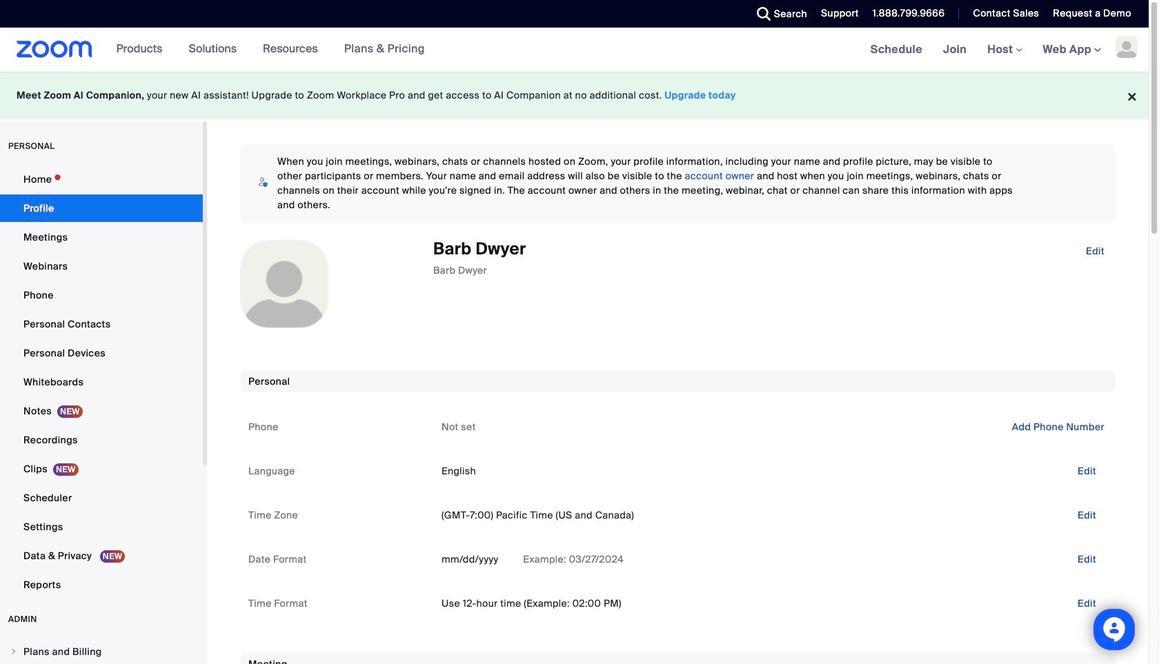 Task type: locate. For each thing, give the bounding box(es) containing it.
profile picture image
[[1116, 36, 1138, 58]]

banner
[[0, 28, 1149, 72]]

user photo image
[[241, 241, 328, 328]]

menu item
[[0, 639, 203, 665]]

right image
[[10, 648, 18, 656]]

footer
[[0, 72, 1149, 119]]



Task type: describe. For each thing, give the bounding box(es) containing it.
personal menu menu
[[0, 166, 203, 601]]

meetings navigation
[[861, 28, 1149, 72]]

zoom logo image
[[17, 41, 92, 58]]

edit user photo image
[[273, 278, 295, 291]]

product information navigation
[[106, 28, 436, 72]]



Task type: vqa. For each thing, say whether or not it's contained in the screenshot.
Resources
no



